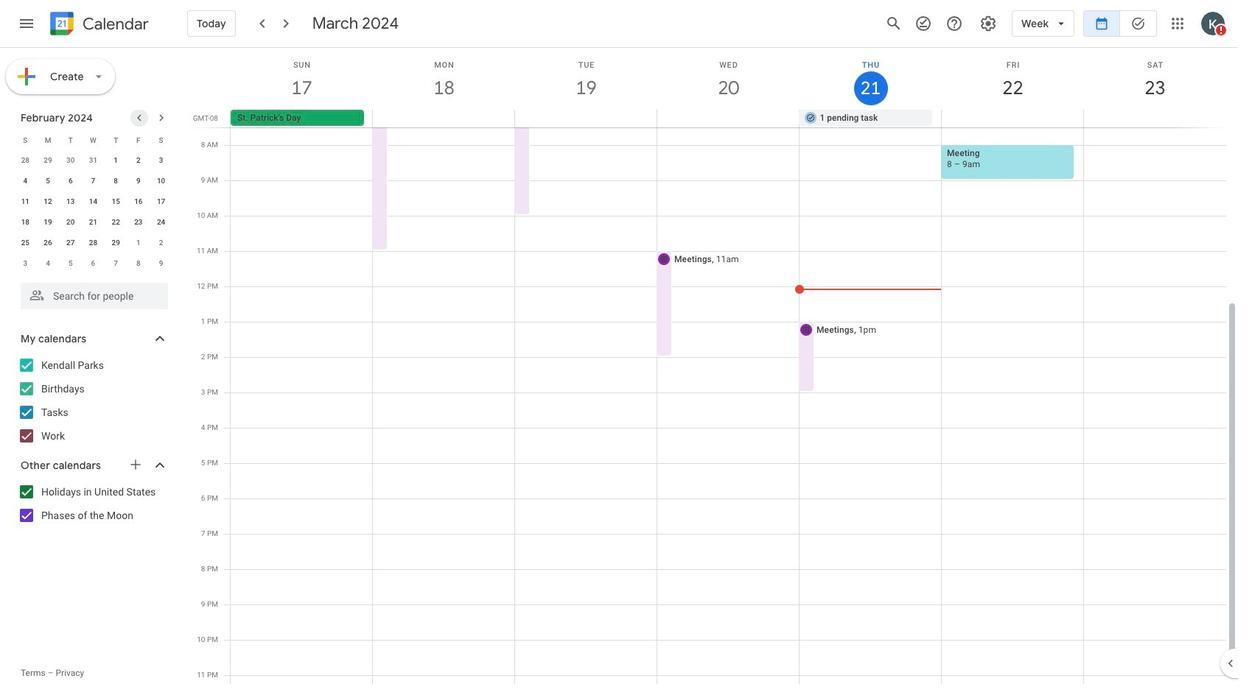 Task type: vqa. For each thing, say whether or not it's contained in the screenshot.
Other calendars list
yes



Task type: describe. For each thing, give the bounding box(es) containing it.
january 28 element
[[16, 152, 34, 169]]

my calendars list
[[3, 354, 183, 448]]

march 4 element
[[39, 255, 57, 273]]

14 element
[[84, 193, 102, 211]]

add other calendars image
[[128, 458, 143, 472]]

Search for people text field
[[29, 283, 159, 310]]

28 element
[[84, 234, 102, 252]]

settings menu image
[[979, 15, 997, 32]]

other calendars list
[[3, 480, 183, 528]]

21 element
[[84, 214, 102, 231]]

18 element
[[16, 214, 34, 231]]

2 element
[[130, 152, 147, 169]]

7 element
[[84, 172, 102, 190]]

22 element
[[107, 214, 125, 231]]

5 element
[[39, 172, 57, 190]]

march 8 element
[[130, 255, 147, 273]]

16 element
[[130, 193, 147, 211]]

17 element
[[152, 193, 170, 211]]

25 element
[[16, 234, 34, 252]]

march 2 element
[[152, 234, 170, 252]]

8 element
[[107, 172, 125, 190]]

3 cell from the left
[[657, 110, 799, 127]]

19 element
[[39, 214, 57, 231]]

march 9 element
[[152, 255, 170, 273]]

heading inside calendar element
[[80, 15, 149, 33]]

march 7 element
[[107, 255, 125, 273]]

20 element
[[62, 214, 79, 231]]

24 element
[[152, 214, 170, 231]]

1 element
[[107, 152, 125, 169]]

26 element
[[39, 234, 57, 252]]

10 element
[[152, 172, 170, 190]]

march 6 element
[[84, 255, 102, 273]]

main drawer image
[[18, 15, 35, 32]]

february 2024 grid
[[14, 130, 172, 274]]

27 element
[[62, 234, 79, 252]]



Task type: locate. For each thing, give the bounding box(es) containing it.
9 element
[[130, 172, 147, 190]]

5 cell from the left
[[1083, 110, 1226, 127]]

13 element
[[62, 193, 79, 211]]

march 3 element
[[16, 255, 34, 273]]

4 cell from the left
[[941, 110, 1083, 127]]

6 element
[[62, 172, 79, 190]]

january 29 element
[[39, 152, 57, 169]]

23 element
[[130, 214, 147, 231]]

11 element
[[16, 193, 34, 211]]

row group
[[14, 150, 172, 274]]

15 element
[[107, 193, 125, 211]]

cell
[[373, 110, 515, 127], [515, 110, 657, 127], [657, 110, 799, 127], [941, 110, 1083, 127], [1083, 110, 1226, 127]]

4 element
[[16, 172, 34, 190]]

january 30 element
[[62, 152, 79, 169]]

3 element
[[152, 152, 170, 169]]

row
[[224, 110, 1238, 127], [14, 130, 172, 150], [14, 150, 172, 171], [14, 171, 172, 192], [14, 192, 172, 212], [14, 212, 172, 233], [14, 233, 172, 254], [14, 254, 172, 274]]

heading
[[80, 15, 149, 33]]

12 element
[[39, 193, 57, 211]]

1 cell from the left
[[373, 110, 515, 127]]

march 5 element
[[62, 255, 79, 273]]

january 31 element
[[84, 152, 102, 169]]

29 element
[[107, 234, 125, 252]]

None search field
[[0, 277, 183, 310]]

grid
[[189, 48, 1238, 685]]

calendar element
[[47, 9, 149, 41]]

2 cell from the left
[[515, 110, 657, 127]]

march 1 element
[[130, 234, 147, 252]]



